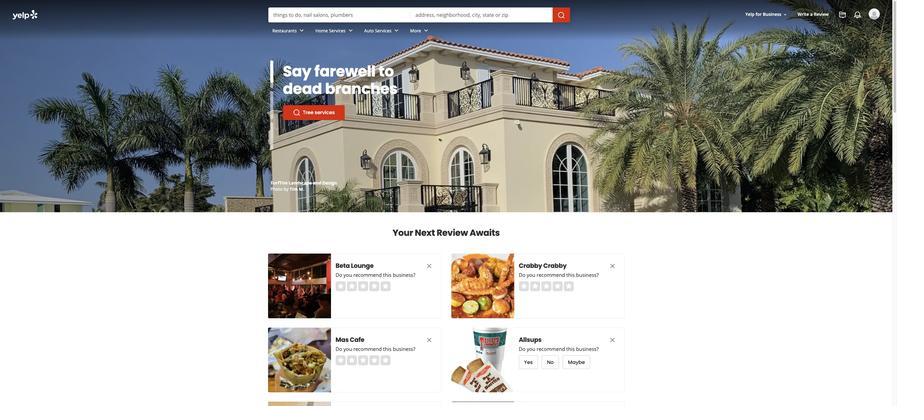 Task type: describe. For each thing, give the bounding box(es) containing it.
and
[[313, 180, 321, 186]]

photo of carmelina's image
[[268, 402, 331, 407]]

do for mas
[[336, 346, 342, 353]]

auto
[[364, 28, 374, 34]]

services
[[315, 109, 335, 116]]

crabby crabby
[[519, 262, 567, 271]]

photo of beta lounge image
[[268, 254, 331, 319]]

mas cafe link
[[336, 336, 414, 345]]

crabby crabby link
[[519, 262, 597, 271]]

you down allsups
[[527, 346, 535, 353]]

24 chevron down v2 image for restaurants
[[298, 27, 306, 34]]

business? up maybe button
[[576, 346, 599, 353]]

you for mas
[[344, 346, 352, 353]]

your next review awaits
[[393, 227, 500, 239]]

tim m. link
[[290, 186, 304, 192]]

beta lounge link
[[336, 262, 414, 271]]

mas cafe
[[336, 336, 364, 345]]

do for beta
[[336, 272, 342, 279]]

yelp for business
[[746, 11, 782, 17]]

yelp for business button
[[743, 9, 790, 20]]

design
[[322, 180, 337, 186]]

16 chevron down v2 image
[[783, 12, 788, 17]]

search image
[[558, 11, 565, 19]]

home
[[316, 28, 328, 34]]

write
[[798, 11, 809, 17]]

turftim landscape and design photo by tim m.
[[270, 180, 337, 192]]

do you recommend this business? for cafe
[[336, 346, 415, 353]]

business
[[763, 11, 782, 17]]

mas
[[336, 336, 349, 345]]

24 chevron down v2 image for home services
[[347, 27, 354, 34]]

turftim landscape and design link
[[270, 180, 337, 186]]

tim
[[290, 186, 298, 192]]

none field find
[[273, 12, 406, 18]]

notifications image
[[854, 11, 861, 19]]

next
[[415, 227, 435, 239]]

Find text field
[[273, 12, 406, 18]]

dismiss card image for cafe
[[425, 337, 433, 344]]

branches
[[325, 79, 398, 99]]

rating element for cafe
[[336, 356, 390, 366]]

more
[[410, 28, 421, 34]]

say
[[283, 61, 311, 82]]

photo of mas cafe image
[[268, 328, 331, 393]]

do down allsups
[[519, 346, 526, 353]]

dead
[[283, 79, 322, 99]]

this for cafe
[[383, 346, 392, 353]]

business? for crabby
[[576, 272, 599, 279]]

business? for cafe
[[393, 346, 415, 353]]

tree
[[303, 109, 314, 116]]

this for lounge
[[383, 272, 392, 279]]

rating element for lounge
[[336, 282, 390, 292]]

turftim
[[270, 180, 288, 186]]

select slide image
[[270, 57, 273, 85]]

recommend for cafe
[[353, 346, 382, 353]]

recommend for lounge
[[353, 272, 382, 279]]

cafe
[[350, 336, 364, 345]]

this up maybe at the right bottom of page
[[566, 346, 575, 353]]

home services
[[316, 28, 346, 34]]

24 chevron down v2 image for more
[[422, 27, 430, 34]]

tree services
[[303, 109, 335, 116]]

say farewell to dead branches
[[283, 61, 398, 99]]

24 chevron down v2 image for auto services
[[393, 27, 400, 34]]

do you recommend this business? for crabby
[[519, 272, 599, 279]]

home services link
[[311, 22, 359, 41]]

explore banner section banner
[[0, 0, 893, 213]]

awaits
[[470, 227, 500, 239]]



Task type: locate. For each thing, give the bounding box(es) containing it.
0 horizontal spatial review
[[437, 227, 468, 239]]

do
[[336, 272, 342, 279], [519, 272, 526, 279], [336, 346, 342, 353], [519, 346, 526, 353]]

recommend
[[353, 272, 382, 279], [537, 272, 565, 279], [353, 346, 382, 353], [537, 346, 565, 353]]

tyler b. image
[[869, 8, 880, 20]]

dismiss card image
[[425, 263, 433, 270]]

this for crabby
[[566, 272, 575, 279]]

None radio
[[336, 282, 346, 292], [358, 282, 368, 292], [369, 282, 379, 292], [530, 282, 540, 292], [541, 282, 551, 292], [564, 282, 574, 292], [336, 356, 346, 366], [347, 356, 357, 366], [369, 356, 379, 366], [336, 282, 346, 292], [358, 282, 368, 292], [369, 282, 379, 292], [530, 282, 540, 292], [541, 282, 551, 292], [564, 282, 574, 292], [336, 356, 346, 366], [347, 356, 357, 366], [369, 356, 379, 366]]

(no rating) image for lounge
[[336, 282, 390, 292]]

24 chevron down v2 image inside more link
[[422, 27, 430, 34]]

yelp
[[746, 11, 755, 17]]

maybe
[[568, 359, 585, 366]]

for
[[756, 11, 762, 17]]

yes
[[524, 359, 533, 366]]

2 24 chevron down v2 image from the left
[[422, 27, 430, 34]]

business? down crabby crabby link
[[576, 272, 599, 279]]

do down beta
[[336, 272, 342, 279]]

recommend down mas cafe link
[[353, 346, 382, 353]]

photo of allsups image
[[451, 328, 514, 393]]

tree services link
[[283, 105, 345, 120]]

1 none field from the left
[[273, 12, 406, 18]]

24 search v2 image
[[293, 109, 300, 117]]

auto services
[[364, 28, 392, 34]]

lounge
[[351, 262, 374, 271]]

24 chevron down v2 image inside home services link
[[347, 27, 354, 34]]

do you recommend this business? down mas cafe link
[[336, 346, 415, 353]]

services right home
[[329, 28, 346, 34]]

0 horizontal spatial 24 chevron down v2 image
[[393, 27, 400, 34]]

1 horizontal spatial review
[[814, 11, 829, 17]]

a
[[810, 11, 813, 17]]

do you recommend this business? for lounge
[[336, 272, 415, 279]]

1 horizontal spatial none field
[[416, 12, 548, 18]]

rating element down crabby crabby
[[519, 282, 574, 292]]

you down mas cafe
[[344, 346, 352, 353]]

1 crabby from the left
[[519, 262, 542, 271]]

2 24 chevron down v2 image from the left
[[347, 27, 354, 34]]

review for next
[[437, 227, 468, 239]]

2 crabby from the left
[[543, 262, 567, 271]]

(no rating) image for crabby
[[519, 282, 574, 292]]

None field
[[273, 12, 406, 18], [416, 12, 548, 18]]

24 chevron down v2 image left auto on the top left of the page
[[347, 27, 354, 34]]

24 chevron down v2 image right more
[[422, 27, 430, 34]]

1 horizontal spatial services
[[375, 28, 392, 34]]

restaurants link
[[267, 22, 311, 41]]

recommend down crabby crabby link
[[537, 272, 565, 279]]

auto services link
[[359, 22, 405, 41]]

business? down mas cafe link
[[393, 346, 415, 353]]

business? for lounge
[[393, 272, 415, 279]]

review inside user actions element
[[814, 11, 829, 17]]

1 services from the left
[[329, 28, 346, 34]]

review for a
[[814, 11, 829, 17]]

allsups link
[[519, 336, 597, 345]]

services right auto on the top left of the page
[[375, 28, 392, 34]]

0 horizontal spatial none field
[[273, 12, 406, 18]]

photo
[[270, 186, 283, 192]]

write a review
[[798, 11, 829, 17]]

recommend down lounge
[[353, 272, 382, 279]]

(no rating) image for cafe
[[336, 356, 390, 366]]

(no rating) image down cafe
[[336, 356, 390, 366]]

do for crabby
[[519, 272, 526, 279]]

services for home services
[[329, 28, 346, 34]]

rating element
[[336, 282, 390, 292], [519, 282, 574, 292], [336, 356, 390, 366]]

more link
[[405, 22, 435, 41]]

do you recommend this business? down crabby crabby link
[[519, 272, 599, 279]]

rating element down lounge
[[336, 282, 390, 292]]

no button
[[542, 356, 559, 370]]

1 horizontal spatial 24 chevron down v2 image
[[347, 27, 354, 34]]

24 chevron down v2 image right restaurants
[[298, 27, 306, 34]]

this down crabby crabby link
[[566, 272, 575, 279]]

(no rating) image down crabby crabby
[[519, 282, 574, 292]]

none field near
[[416, 12, 548, 18]]

1 vertical spatial review
[[437, 227, 468, 239]]

24 chevron down v2 image
[[393, 27, 400, 34], [422, 27, 430, 34]]

business?
[[393, 272, 415, 279], [576, 272, 599, 279], [393, 346, 415, 353], [576, 346, 599, 353]]

services for auto services
[[375, 28, 392, 34]]

write a review link
[[795, 9, 831, 20]]

maybe button
[[563, 356, 590, 370]]

landscape
[[289, 180, 312, 186]]

24 chevron down v2 image right auto services
[[393, 27, 400, 34]]

2 services from the left
[[375, 28, 392, 34]]

0 horizontal spatial crabby
[[519, 262, 542, 271]]

0 horizontal spatial services
[[329, 28, 346, 34]]

recommend down allsups link in the right bottom of the page
[[537, 346, 565, 353]]

review right next
[[437, 227, 468, 239]]

by
[[284, 186, 289, 192]]

24 chevron down v2 image inside auto services link
[[393, 27, 400, 34]]

projects image
[[839, 11, 846, 19]]

services
[[329, 28, 346, 34], [375, 28, 392, 34]]

to
[[379, 61, 394, 82]]

you down beta
[[344, 272, 352, 279]]

you down crabby crabby
[[527, 272, 535, 279]]

None search field
[[0, 0, 893, 46], [268, 7, 571, 22], [0, 0, 893, 46], [268, 7, 571, 22]]

(no rating) image
[[336, 282, 390, 292], [519, 282, 574, 292], [336, 356, 390, 366]]

recommend for crabby
[[537, 272, 565, 279]]

your
[[393, 227, 413, 239]]

you for crabby
[[527, 272, 535, 279]]

review right a
[[814, 11, 829, 17]]

24 chevron down v2 image inside restaurants link
[[298, 27, 306, 34]]

Near text field
[[416, 12, 548, 18]]

no
[[547, 359, 554, 366]]

dismiss card image for crabby
[[609, 263, 616, 270]]

do down mas
[[336, 346, 342, 353]]

1 24 chevron down v2 image from the left
[[393, 27, 400, 34]]

beta lounge
[[336, 262, 374, 271]]

review
[[814, 11, 829, 17], [437, 227, 468, 239]]

allsups
[[519, 336, 542, 345]]

this
[[383, 272, 392, 279], [566, 272, 575, 279], [383, 346, 392, 353], [566, 346, 575, 353]]

m.
[[299, 186, 304, 192]]

you for beta
[[344, 272, 352, 279]]

do you recommend this business?
[[336, 272, 415, 279], [519, 272, 599, 279], [336, 346, 415, 353], [519, 346, 599, 353]]

1 horizontal spatial 24 chevron down v2 image
[[422, 27, 430, 34]]

restaurants
[[272, 28, 297, 34]]

do down crabby crabby
[[519, 272, 526, 279]]

(no rating) image down lounge
[[336, 282, 390, 292]]

dismiss card image
[[609, 263, 616, 270], [425, 337, 433, 344], [609, 337, 616, 344]]

rating element for crabby
[[519, 282, 574, 292]]

this down mas cafe link
[[383, 346, 392, 353]]

business? down beta lounge link
[[393, 272, 415, 279]]

do you recommend this business? down allsups link in the right bottom of the page
[[519, 346, 599, 353]]

None radio
[[347, 282, 357, 292], [381, 282, 390, 292], [519, 282, 529, 292], [553, 282, 563, 292], [358, 356, 368, 366], [381, 356, 390, 366], [347, 282, 357, 292], [381, 282, 390, 292], [519, 282, 529, 292], [553, 282, 563, 292], [358, 356, 368, 366], [381, 356, 390, 366]]

2 none field from the left
[[416, 12, 548, 18]]

do you recommend this business? down beta lounge link
[[336, 272, 415, 279]]

0 horizontal spatial 24 chevron down v2 image
[[298, 27, 306, 34]]

1 24 chevron down v2 image from the left
[[298, 27, 306, 34]]

user actions element
[[741, 8, 889, 46]]

0 vertical spatial review
[[814, 11, 829, 17]]

business categories element
[[267, 22, 880, 41]]

1 horizontal spatial crabby
[[543, 262, 567, 271]]

24 chevron down v2 image
[[298, 27, 306, 34], [347, 27, 354, 34]]

beta
[[336, 262, 350, 271]]

rating element down cafe
[[336, 356, 390, 366]]

crabby
[[519, 262, 542, 271], [543, 262, 567, 271]]

photo of hope plumbing image
[[451, 402, 514, 407]]

yes button
[[519, 356, 538, 370]]

farewell
[[314, 61, 376, 82]]

you
[[344, 272, 352, 279], [527, 272, 535, 279], [344, 346, 352, 353], [527, 346, 535, 353]]

photo of crabby crabby image
[[451, 254, 514, 319]]

this down beta lounge link
[[383, 272, 392, 279]]



Task type: vqa. For each thing, say whether or not it's contained in the screenshot.
the top the
no



